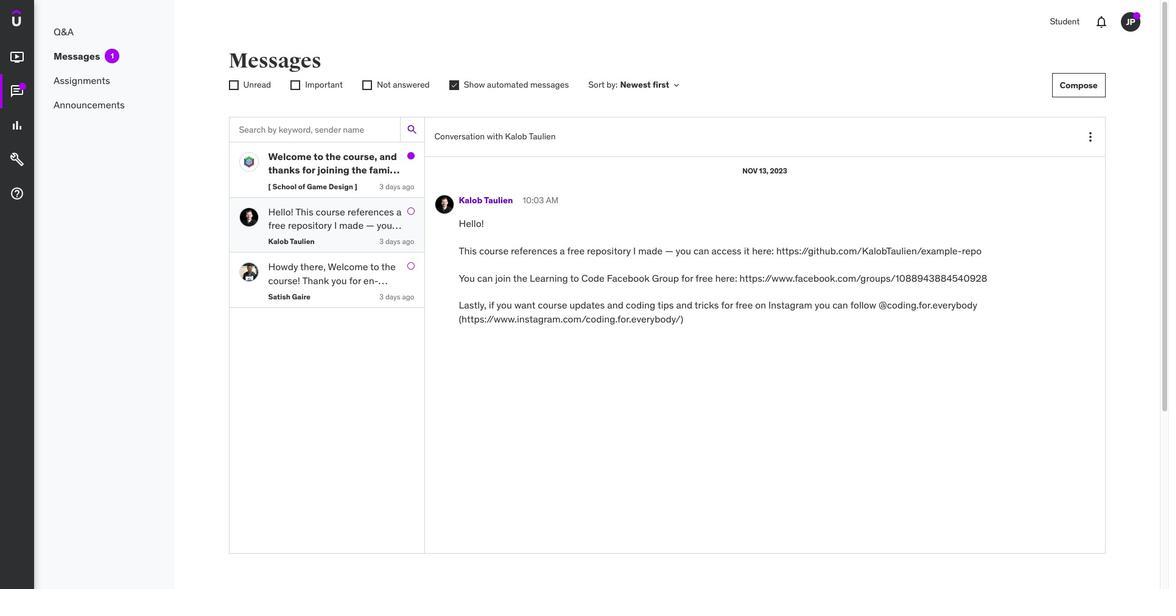 Task type: vqa. For each thing, say whether or not it's contained in the screenshot.
Beginner (12)
no



Task type: locate. For each thing, give the bounding box(es) containing it.
assignments link
[[34, 68, 174, 93]]

you
[[676, 245, 691, 257], [497, 299, 512, 311], [815, 299, 830, 311]]

3 days ago for satish gaire
[[379, 292, 414, 301]]

2 vertical spatial 3
[[379, 292, 384, 301]]

3 days ago
[[379, 182, 414, 191], [379, 237, 414, 246], [379, 292, 414, 301]]

1 horizontal spatial you
[[676, 245, 691, 257]]

2 xsmall image from the left
[[291, 80, 300, 90]]

2 3 days ago from the top
[[379, 237, 414, 246]]

show
[[464, 79, 485, 90]]

free right 'a'
[[567, 245, 585, 257]]

here: right it
[[752, 245, 774, 257]]

2 horizontal spatial kalob
[[505, 131, 527, 142]]

access
[[711, 245, 741, 257]]

2 vertical spatial free
[[735, 299, 753, 311]]

taulien right "with"
[[529, 131, 556, 142]]

0 vertical spatial course
[[479, 245, 509, 257]]

can
[[694, 245, 709, 257], [477, 272, 493, 284], [832, 299, 848, 311]]

and
[[607, 299, 623, 311], [676, 299, 692, 311]]

course
[[479, 245, 509, 257], [538, 299, 567, 311]]

kalob taulien up satish gaire
[[268, 237, 315, 246]]

xsmall image for unread
[[229, 80, 238, 90]]

1 vertical spatial free
[[696, 272, 713, 284]]

automated
[[487, 79, 528, 90]]

for right tricks
[[721, 299, 733, 311]]

1 xsmall image from the left
[[229, 80, 238, 90]]

kalob up the hello!
[[459, 195, 482, 206]]

Search by keyword, sender name text field
[[229, 118, 400, 142]]

0 horizontal spatial kalob
[[268, 237, 288, 246]]

0 vertical spatial kalob taulien
[[459, 195, 513, 206]]

references
[[511, 245, 557, 257]]

conversation with kalob taulien
[[434, 131, 556, 142]]

2 horizontal spatial taulien
[[529, 131, 556, 142]]

2 vertical spatial taulien
[[290, 237, 315, 246]]

jp
[[1126, 16, 1135, 27]]

for
[[681, 272, 693, 284], [721, 299, 733, 311]]

q&a link
[[34, 19, 174, 44]]

0 vertical spatial 3 days ago
[[379, 182, 414, 191]]

2023
[[770, 166, 787, 175]]

2 vertical spatial 3 days ago
[[379, 292, 414, 301]]

medium image
[[10, 186, 24, 201]]

0 vertical spatial days
[[385, 182, 400, 191]]

show automated messages
[[464, 79, 569, 90]]

udemy image
[[12, 10, 68, 31]]

compose link
[[1052, 73, 1105, 97]]

xsmall image left unread
[[229, 80, 238, 90]]

3 3 from the top
[[379, 292, 384, 301]]

https://www.facebook.com/groups/1088943884540928
[[740, 272, 987, 284]]

here: down access
[[715, 272, 737, 284]]

0 horizontal spatial messages
[[54, 50, 100, 62]]

1 horizontal spatial xsmall image
[[291, 80, 300, 90]]

3 xsmall image from the left
[[362, 80, 372, 90]]

to
[[570, 272, 579, 284]]

nov 13, 2023
[[742, 166, 787, 175]]

satish
[[268, 292, 290, 301]]

search image
[[406, 124, 418, 136]]

for right group
[[681, 272, 693, 284]]

0 horizontal spatial course
[[479, 245, 509, 257]]

taulien
[[529, 131, 556, 142], [484, 195, 513, 206], [290, 237, 315, 246]]

1 vertical spatial can
[[477, 272, 493, 284]]

1 days from the top
[[385, 182, 400, 191]]

ago for satish gaire
[[402, 292, 414, 301]]

1 vertical spatial kalob
[[459, 195, 482, 206]]

1 ago from the top
[[402, 182, 414, 191]]

0 horizontal spatial and
[[607, 299, 623, 311]]

sort by: newest first
[[588, 79, 669, 90]]

1 horizontal spatial kalob
[[459, 195, 482, 206]]

2 medium image from the top
[[10, 84, 24, 99]]

0 vertical spatial ago
[[402, 182, 414, 191]]

0 vertical spatial can
[[694, 245, 709, 257]]

1 horizontal spatial course
[[538, 299, 567, 311]]

2 vertical spatial days
[[385, 292, 400, 301]]

can left access
[[694, 245, 709, 257]]

1 vertical spatial here:
[[715, 272, 737, 284]]

2 vertical spatial ago
[[402, 292, 414, 301]]

course up (https://www.instagram.com/coding.for.everybody/)
[[538, 299, 567, 311]]

3 medium image from the top
[[10, 118, 24, 133]]

design
[[329, 182, 353, 191]]

and left coding on the bottom of page
[[607, 299, 623, 311]]

instagram
[[768, 299, 812, 311]]

first
[[653, 79, 669, 90]]

1 3 from the top
[[379, 182, 384, 191]]

0 vertical spatial for
[[681, 272, 693, 284]]

0 horizontal spatial xsmall image
[[229, 80, 238, 90]]

kalob taulien link
[[459, 195, 513, 207]]

important
[[305, 79, 343, 90]]

13,
[[759, 166, 768, 175]]

repo
[[962, 245, 982, 257]]

announcements link
[[34, 93, 174, 117]]

2 horizontal spatial can
[[832, 299, 848, 311]]

can left join
[[477, 272, 493, 284]]

1 horizontal spatial and
[[676, 299, 692, 311]]

free
[[567, 245, 585, 257], [696, 272, 713, 284], [735, 299, 753, 311]]

taulien left 10:03
[[484, 195, 513, 206]]

you right instagram
[[815, 299, 830, 311]]

1 vertical spatial 3
[[379, 237, 384, 246]]

1 vertical spatial for
[[721, 299, 733, 311]]

10:03 am
[[523, 195, 558, 206]]

2 horizontal spatial you
[[815, 299, 830, 311]]

xsmall image left important
[[291, 80, 300, 90]]

1 and from the left
[[607, 299, 623, 311]]

taulien down of
[[290, 237, 315, 246]]

kalob taulien
[[459, 195, 513, 206], [268, 237, 315, 246]]

xsmall image
[[229, 80, 238, 90], [291, 80, 300, 90], [362, 80, 372, 90]]

messages
[[530, 79, 569, 90]]

free up tricks
[[696, 272, 713, 284]]

the
[[513, 272, 527, 284]]

days for kalob taulien
[[385, 237, 400, 246]]

can left "follow"
[[832, 299, 848, 311]]

free left on
[[735, 299, 753, 311]]

xsmall image left not
[[362, 80, 372, 90]]

1 3 days ago from the top
[[379, 182, 414, 191]]

lastly,
[[459, 299, 486, 311]]

—
[[665, 245, 673, 257]]

xsmall image left the show at the top left
[[449, 80, 459, 90]]

messages
[[229, 48, 321, 74], [54, 50, 100, 62]]

you right the if
[[497, 299, 512, 311]]

tips
[[658, 299, 674, 311]]

1 horizontal spatial xsmall image
[[672, 80, 681, 90]]

medium image
[[10, 50, 24, 65], [10, 84, 24, 99], [10, 118, 24, 133], [10, 152, 24, 167]]

days for [ school of game design ]
[[385, 182, 400, 191]]

3 3 days ago from the top
[[379, 292, 414, 301]]

kalob up satish
[[268, 237, 288, 246]]

3 days ago for kalob taulien
[[379, 237, 414, 246]]

1 horizontal spatial for
[[721, 299, 733, 311]]

[
[[268, 182, 271, 191]]

0 horizontal spatial free
[[567, 245, 585, 257]]

1 vertical spatial taulien
[[484, 195, 513, 206]]

code
[[581, 272, 604, 284]]

conversation actions image
[[1083, 130, 1097, 144]]

2 ago from the top
[[402, 237, 414, 246]]

days for satish gaire
[[385, 292, 400, 301]]

satish gaire
[[268, 292, 310, 301]]

1 xsmall image from the left
[[672, 80, 681, 90]]

0 horizontal spatial for
[[681, 272, 693, 284]]

ago
[[402, 182, 414, 191], [402, 237, 414, 246], [402, 292, 414, 301]]

here:
[[752, 245, 774, 257], [715, 272, 737, 284]]

xsmall image right first
[[672, 80, 681, 90]]

kalob taulien up the hello!
[[459, 195, 513, 206]]

2 3 from the top
[[379, 237, 384, 246]]

of
[[298, 182, 305, 191]]

1 vertical spatial days
[[385, 237, 400, 246]]

0 horizontal spatial kalob taulien
[[268, 237, 315, 246]]

messages up assignments
[[54, 50, 100, 62]]

0 horizontal spatial taulien
[[290, 237, 315, 246]]

days
[[385, 182, 400, 191], [385, 237, 400, 246], [385, 292, 400, 301]]

3 ago from the top
[[402, 292, 414, 301]]

1 vertical spatial ago
[[402, 237, 414, 246]]

by:
[[607, 79, 618, 90]]

3 days from the top
[[385, 292, 400, 301]]

1 medium image from the top
[[10, 50, 24, 65]]

announcements
[[54, 99, 125, 111]]

newest
[[620, 79, 651, 90]]

10:03
[[523, 195, 544, 206]]

0 vertical spatial here:
[[752, 245, 774, 257]]

0 vertical spatial 3
[[379, 182, 384, 191]]

1
[[111, 51, 114, 60]]

1 vertical spatial kalob taulien
[[268, 237, 315, 246]]

1 vertical spatial 3 days ago
[[379, 237, 414, 246]]

kalob
[[505, 131, 527, 142], [459, 195, 482, 206], [268, 237, 288, 246]]

kalob right "with"
[[505, 131, 527, 142]]

xsmall image
[[672, 80, 681, 90], [449, 80, 459, 90]]

1 horizontal spatial free
[[696, 272, 713, 284]]

2 days from the top
[[385, 237, 400, 246]]

hello!
[[459, 217, 484, 230]]

3
[[379, 182, 384, 191], [379, 237, 384, 246], [379, 292, 384, 301]]

you right the — at the right top of the page
[[676, 245, 691, 257]]

am
[[546, 195, 558, 206]]

and right the tips
[[676, 299, 692, 311]]

course right this
[[479, 245, 509, 257]]

xsmall image for important
[[291, 80, 300, 90]]

game
[[307, 182, 327, 191]]

0 vertical spatial kalob
[[505, 131, 527, 142]]

1 horizontal spatial kalob taulien
[[459, 195, 513, 206]]

0 horizontal spatial xsmall image
[[449, 80, 459, 90]]

messages up unread
[[229, 48, 321, 74]]

2 horizontal spatial xsmall image
[[362, 80, 372, 90]]



Task type: describe. For each thing, give the bounding box(es) containing it.
updates
[[570, 299, 605, 311]]

2 and from the left
[[676, 299, 692, 311]]

unread
[[243, 79, 271, 90]]

jp link
[[1116, 7, 1145, 37]]

student link
[[1043, 7, 1087, 37]]

https://github.com/kalobtaulien/example-
[[776, 245, 962, 257]]

0 horizontal spatial can
[[477, 272, 493, 284]]

3 days ago for [ school of game design ]
[[379, 182, 414, 191]]

notifications image
[[1094, 15, 1109, 29]]

if
[[489, 299, 494, 311]]

0 vertical spatial taulien
[[529, 131, 556, 142]]

2 xsmall image from the left
[[449, 80, 459, 90]]

@coding.for.everybody
[[879, 299, 977, 311]]

conversation
[[434, 131, 485, 142]]

2 vertical spatial kalob
[[268, 237, 288, 246]]

xsmall image for not answered
[[362, 80, 372, 90]]

on
[[755, 299, 766, 311]]

it
[[744, 245, 750, 257]]

0 horizontal spatial here:
[[715, 272, 737, 284]]

join
[[495, 272, 511, 284]]

1 horizontal spatial can
[[694, 245, 709, 257]]

answered
[[393, 79, 430, 90]]

you
[[459, 272, 475, 284]]

]
[[355, 182, 357, 191]]

3 for kalob taulien
[[379, 237, 384, 246]]

tricks
[[695, 299, 719, 311]]

2 vertical spatial can
[[832, 299, 848, 311]]

facebook
[[607, 272, 650, 284]]

a
[[560, 245, 565, 257]]

[ school of game design ]
[[268, 182, 357, 191]]

not answered
[[377, 79, 430, 90]]

1 horizontal spatial here:
[[752, 245, 774, 257]]

not
[[377, 79, 391, 90]]

hello! this course references a free repository i made — you can access it here: https://github.com/kalobtaulien/example-repo you can join the learning to code facebook group for free here: https://www.facebook.com/groups/1088943884540928 lastly, if you want course updates and coding tips and tricks for free on instagram you can follow @coding.for.everybody (https://www.instagram.com/coding.for.everybody/)
[[459, 217, 987, 325]]

follow
[[850, 299, 876, 311]]

learning
[[530, 272, 568, 284]]

4 medium image from the top
[[10, 152, 24, 167]]

school
[[272, 182, 297, 191]]

want
[[514, 299, 535, 311]]

repository
[[587, 245, 631, 257]]

3 for [ school of game design ]
[[379, 182, 384, 191]]

q&a
[[54, 25, 74, 38]]

1 vertical spatial course
[[538, 299, 567, 311]]

coding
[[626, 299, 655, 311]]

2 horizontal spatial free
[[735, 299, 753, 311]]

(https://www.instagram.com/coding.for.everybody/)
[[459, 313, 683, 325]]

assignments
[[54, 74, 110, 86]]

compose
[[1060, 80, 1097, 90]]

1 horizontal spatial messages
[[229, 48, 321, 74]]

3 for satish gaire
[[379, 292, 384, 301]]

i
[[633, 245, 636, 257]]

group
[[652, 272, 679, 284]]

1 horizontal spatial taulien
[[484, 195, 513, 206]]

ago for [ school of game design ]
[[402, 182, 414, 191]]

student
[[1050, 16, 1080, 27]]

with
[[487, 131, 503, 142]]

0 vertical spatial free
[[567, 245, 585, 257]]

made
[[638, 245, 663, 257]]

0 horizontal spatial you
[[497, 299, 512, 311]]

sort
[[588, 79, 605, 90]]

ago for kalob taulien
[[402, 237, 414, 246]]

gaire
[[292, 292, 310, 301]]

nov
[[742, 166, 757, 175]]

you have alerts image
[[1133, 12, 1140, 19]]

this
[[459, 245, 477, 257]]



